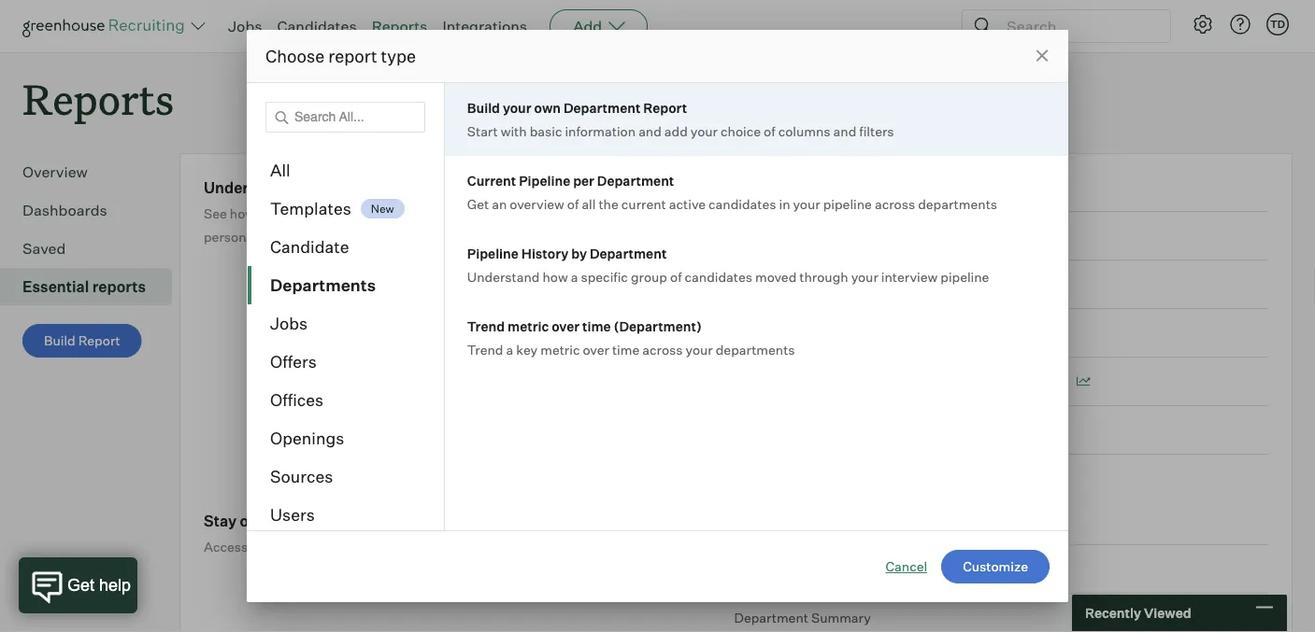 Task type: locate. For each thing, give the bounding box(es) containing it.
reports
[[92, 278, 146, 297]]

time down (department)
[[612, 342, 640, 358]]

td
[[1270, 18, 1286, 30]]

candidate down "templates" on the top
[[270, 237, 349, 258]]

0 vertical spatial own
[[534, 100, 561, 116]]

metrics
[[446, 178, 501, 197]]

how inside pipeline history by department understand how a specific group of candidates moved through your interview pipeline
[[543, 269, 568, 285]]

of
[[764, 123, 776, 139], [567, 196, 579, 212], [670, 269, 682, 285], [289, 512, 303, 531], [331, 539, 343, 556]]

pipeline inside pipeline history by department understand how a specific group of candidates moved through your interview pipeline
[[467, 245, 519, 262]]

report up the add
[[644, 100, 687, 116]]

build inside build your own department report start with basic information and add your choice of columns and filters
[[467, 100, 500, 116]]

department inside build your own department report start with basic information and add your choice of columns and filters
[[564, 100, 641, 116]]

2 time from the top
[[734, 374, 766, 390]]

a inside the trend metric over time (department) trend a key metric over time across your departments
[[506, 342, 514, 358]]

and left team in the left of the page
[[260, 229, 283, 245]]

pipeline inside pipeline history by department understand how a specific group of candidates moved through your interview pipeline
[[941, 269, 990, 285]]

1 vertical spatial trend
[[467, 342, 503, 358]]

1 vertical spatial across
[[643, 342, 683, 358]]

reports
[[372, 17, 428, 36], [22, 71, 174, 126]]

build up "start"
[[467, 100, 500, 116]]

pipeline inside current pipeline per department get an overview of all the current active candidates in your pipeline across departments
[[823, 196, 872, 212]]

0 horizontal spatial jobs
[[228, 17, 262, 36]]

1 horizontal spatial a
[[571, 269, 578, 285]]

pipeline down accomplishing
[[467, 245, 519, 262]]

1 vertical spatial how
[[543, 269, 568, 285]]

pipeline right in
[[823, 196, 872, 212]]

own inside understand goal and attainment metrics see how individuals are defining and accomplishing goals for their own personal and team development
[[608, 205, 633, 222]]

customize
[[963, 559, 1028, 575]]

your down (department)
[[686, 342, 713, 358]]

to
[[769, 276, 781, 293], [769, 374, 781, 390]]

recently
[[1085, 606, 1142, 622]]

pipeline right interview
[[941, 269, 990, 285]]

to left schedule
[[769, 374, 781, 390]]

1 vertical spatial to
[[769, 374, 781, 390]]

1 horizontal spatial goal
[[904, 276, 932, 293]]

1 horizontal spatial the
[[599, 196, 619, 212]]

the right all
[[599, 196, 619, 212]]

1 horizontal spatial icon chart image
[[1077, 377, 1091, 387]]

build
[[467, 100, 500, 116], [44, 333, 75, 349]]

department up information
[[564, 100, 641, 116]]

jobs up offers
[[270, 314, 308, 334]]

essential
[[22, 278, 89, 297]]

sources
[[270, 467, 333, 488]]

how
[[230, 205, 255, 222], [543, 269, 568, 285]]

build inside button
[[44, 333, 75, 349]]

department right the per
[[597, 172, 674, 189]]

0 horizontal spatial understand
[[204, 178, 290, 197]]

time down specific
[[582, 318, 611, 335]]

0 horizontal spatial goal
[[293, 178, 326, 197]]

1 vertical spatial time
[[734, 374, 766, 390]]

of right top
[[289, 512, 303, 531]]

1 horizontal spatial candidate
[[903, 374, 966, 390]]

company's
[[376, 539, 442, 556]]

1 vertical spatial icon chart image
[[868, 565, 882, 575]]

1 vertical spatial pipeline
[[467, 245, 519, 262]]

0 horizontal spatial the
[[251, 539, 271, 556]]

0 horizontal spatial own
[[534, 100, 561, 116]]

over down by
[[552, 318, 580, 335]]

1 horizontal spatial reports
[[372, 17, 428, 36]]

1 vertical spatial report
[[78, 333, 120, 349]]

pipeline
[[519, 172, 571, 189], [467, 245, 519, 262]]

of right group
[[670, 269, 682, 285]]

own up basic
[[534, 100, 561, 116]]

Search All... text field
[[266, 102, 425, 133]]

your inside pipeline history by department understand how a specific group of candidates moved through your interview pipeline
[[851, 269, 879, 285]]

own right the their
[[608, 205, 633, 222]]

0 vertical spatial time
[[582, 318, 611, 335]]

metric
[[508, 318, 549, 335], [541, 342, 580, 358]]

1 vertical spatial time
[[612, 342, 640, 358]]

0 vertical spatial jobs
[[228, 17, 262, 36]]

0 horizontal spatial a
[[506, 342, 514, 358]]

1 vertical spatial understand
[[467, 269, 540, 285]]

across
[[875, 196, 915, 212], [643, 342, 683, 358]]

2 vertical spatial goal
[[969, 374, 997, 390]]

icon chart image
[[1077, 377, 1091, 387], [868, 565, 882, 575]]

to left submit
[[769, 276, 781, 293]]

0 vertical spatial candidate
[[270, 237, 349, 258]]

current
[[467, 172, 516, 189], [306, 512, 362, 531]]

1 trend from the top
[[467, 318, 505, 335]]

0 vertical spatial goal
[[293, 178, 326, 197]]

moved
[[755, 269, 797, 285]]

pipeline up overview
[[519, 172, 571, 189]]

1 horizontal spatial report
[[644, 100, 687, 116]]

current left active
[[622, 196, 666, 212]]

reports down greenhouse recruiting image
[[22, 71, 174, 126]]

understand down the history
[[467, 269, 540, 285]]

understand up see at the top left of the page
[[204, 178, 290, 197]]

report
[[644, 100, 687, 116], [78, 333, 120, 349]]

departments inside current pipeline per department get an overview of all the current active candidates in your pipeline across departments
[[918, 196, 998, 212]]

your inside stay on top of current recruiting activity access the progress of your company's current hiring process
[[346, 539, 373, 556]]

2 vertical spatial attainment
[[1000, 374, 1069, 390]]

1 vertical spatial jobs
[[270, 314, 308, 334]]

the down on
[[251, 539, 271, 556]]

0 vertical spatial pipeline
[[823, 196, 872, 212]]

current inside stay on top of current recruiting activity access the progress of your company's current hiring process
[[445, 539, 490, 556]]

a left key
[[506, 342, 514, 358]]

0 horizontal spatial across
[[643, 342, 683, 358]]

goals
[[521, 205, 554, 222]]

0 vertical spatial across
[[875, 196, 915, 212]]

1 vertical spatial candidates
[[685, 269, 753, 285]]

0 vertical spatial pipeline
[[519, 172, 571, 189]]

of inside build your own department report start with basic information and add your choice of columns and filters
[[764, 123, 776, 139]]

1 horizontal spatial own
[[608, 205, 633, 222]]

0 vertical spatial a
[[571, 269, 578, 285]]

0 vertical spatial report
[[644, 100, 687, 116]]

0 horizontal spatial report
[[78, 333, 120, 349]]

time
[[734, 276, 766, 293], [734, 374, 766, 390]]

your
[[503, 100, 532, 116], [691, 123, 718, 139], [793, 196, 821, 212], [851, 269, 879, 285], [686, 342, 713, 358], [346, 539, 373, 556]]

1 horizontal spatial current
[[467, 172, 516, 189]]

current up an
[[467, 172, 516, 189]]

history
[[521, 245, 569, 262]]

time left submit
[[734, 276, 766, 293]]

all
[[582, 196, 596, 212]]

across down (department)
[[643, 342, 683, 358]]

0 horizontal spatial how
[[230, 205, 255, 222]]

key
[[516, 342, 538, 358]]

trend metric over time (department) trend a key metric over time across your departments
[[467, 318, 795, 358]]

1 horizontal spatial current
[[622, 196, 666, 212]]

0 vertical spatial reports
[[372, 17, 428, 36]]

access
[[204, 539, 248, 556]]

0 vertical spatial attainment
[[360, 178, 443, 197]]

of left all
[[567, 196, 579, 212]]

time for time to schedule available candidate goal attainment
[[734, 374, 766, 390]]

and
[[639, 123, 662, 139], [834, 123, 857, 139], [329, 178, 357, 197], [403, 205, 426, 222], [260, 229, 283, 245]]

see
[[204, 205, 227, 222]]

0 vertical spatial departments
[[918, 196, 998, 212]]

0 horizontal spatial reports
[[22, 71, 174, 126]]

0 vertical spatial the
[[599, 196, 619, 212]]

attainment
[[360, 178, 443, 197], [935, 276, 1004, 293], [1000, 374, 1069, 390]]

0 horizontal spatial current
[[306, 512, 362, 531]]

and up are at left
[[329, 178, 357, 197]]

type
[[381, 45, 416, 66]]

reports link
[[372, 17, 428, 36]]

jobs
[[228, 17, 262, 36], [270, 314, 308, 334]]

candidates
[[709, 196, 776, 212], [685, 269, 753, 285]]

goal
[[293, 178, 326, 197], [904, 276, 932, 293], [969, 374, 997, 390]]

1 vertical spatial current
[[445, 539, 490, 556]]

0 vertical spatial trend
[[467, 318, 505, 335]]

your right through
[[851, 269, 879, 285]]

1 horizontal spatial across
[[875, 196, 915, 212]]

1 horizontal spatial jobs
[[270, 314, 308, 334]]

department inside current pipeline per department get an overview of all the current active candidates in your pipeline across departments
[[597, 172, 674, 189]]

report down essential reports 'link'
[[78, 333, 120, 349]]

1 vertical spatial the
[[251, 539, 271, 556]]

candidates left moved
[[685, 269, 753, 285]]

Search text field
[[1002, 13, 1154, 40]]

users
[[270, 505, 315, 526]]

understand
[[204, 178, 290, 197], [467, 269, 540, 285]]

td button
[[1263, 9, 1293, 39]]

1 vertical spatial metric
[[541, 342, 580, 358]]

1 horizontal spatial build
[[467, 100, 500, 116]]

of inside current pipeline per department get an overview of all the current active candidates in your pipeline across departments
[[567, 196, 579, 212]]

0 horizontal spatial current
[[445, 539, 490, 556]]

0 horizontal spatial pipeline
[[823, 196, 872, 212]]

time for time to submit scorecards goal attainment
[[734, 276, 766, 293]]

0 vertical spatial current
[[467, 172, 516, 189]]

departments up interview
[[918, 196, 998, 212]]

departments up schedule
[[716, 342, 795, 358]]

build down essential
[[44, 333, 75, 349]]

0 horizontal spatial over
[[552, 318, 580, 335]]

1 horizontal spatial how
[[543, 269, 568, 285]]

time left schedule
[[734, 374, 766, 390]]

1 vertical spatial a
[[506, 342, 514, 358]]

their
[[576, 205, 605, 222]]

1 horizontal spatial pipeline
[[941, 269, 990, 285]]

development
[[320, 229, 400, 245]]

candidate
[[270, 237, 349, 258], [903, 374, 966, 390]]

candidates left in
[[709, 196, 776, 212]]

1 vertical spatial build
[[44, 333, 75, 349]]

in
[[779, 196, 791, 212]]

jobs left candidates link
[[228, 17, 262, 36]]

reports up type
[[372, 17, 428, 36]]

on
[[240, 512, 258, 531]]

0 vertical spatial candidates
[[709, 196, 776, 212]]

across up interview
[[875, 196, 915, 212]]

1 horizontal spatial pipeline
[[519, 172, 571, 189]]

0 vertical spatial current
[[622, 196, 666, 212]]

submit
[[784, 276, 829, 293]]

1 to from the top
[[769, 276, 781, 293]]

current
[[622, 196, 666, 212], [445, 539, 490, 556]]

current down activity
[[445, 539, 490, 556]]

0 horizontal spatial pipeline
[[467, 245, 519, 262]]

report inside build your own department report start with basic information and add your choice of columns and filters
[[644, 100, 687, 116]]

metric right key
[[541, 342, 580, 358]]

0 vertical spatial how
[[230, 205, 255, 222]]

department inside pipeline history by department understand how a specific group of candidates moved through your interview pipeline
[[590, 245, 667, 262]]

department for all
[[597, 172, 674, 189]]

stay
[[204, 512, 237, 531]]

a inside pipeline history by department understand how a specific group of candidates moved through your interview pipeline
[[571, 269, 578, 285]]

a for specific
[[571, 269, 578, 285]]

1 horizontal spatial departments
[[918, 196, 998, 212]]

candidate right "available" on the right bottom
[[903, 374, 966, 390]]

scorecards
[[832, 276, 901, 293]]

department left summary
[[734, 610, 809, 627]]

a down by
[[571, 269, 578, 285]]

metric up key
[[508, 318, 549, 335]]

your right in
[[793, 196, 821, 212]]

0 vertical spatial understand
[[204, 178, 290, 197]]

candidate inside choose report type "dialog"
[[270, 237, 349, 258]]

1 vertical spatial departments
[[716, 342, 795, 358]]

1 time from the top
[[734, 276, 766, 293]]

1 vertical spatial over
[[583, 342, 609, 358]]

pipeline inside current pipeline per department get an overview of all the current active candidates in your pipeline across departments
[[519, 172, 571, 189]]

0 vertical spatial icon chart image
[[1077, 377, 1091, 387]]

over right key
[[583, 342, 609, 358]]

the inside stay on top of current recruiting activity access the progress of your company's current hiring process
[[251, 539, 271, 556]]

0 horizontal spatial icon chart image
[[868, 565, 882, 575]]

1 horizontal spatial understand
[[467, 269, 540, 285]]

2 to from the top
[[769, 374, 781, 390]]

0 vertical spatial build
[[467, 100, 500, 116]]

team
[[286, 229, 317, 245]]

1 vertical spatial reports
[[22, 71, 174, 126]]

0 horizontal spatial candidate
[[270, 237, 349, 258]]

1 vertical spatial pipeline
[[941, 269, 990, 285]]

current inside current pipeline per department get an overview of all the current active candidates in your pipeline across departments
[[467, 172, 516, 189]]

how inside understand goal and attainment metrics see how individuals are defining and accomplishing goals for their own personal and team development
[[230, 205, 255, 222]]

1 vertical spatial current
[[306, 512, 362, 531]]

your left company's
[[346, 539, 373, 556]]

offices
[[270, 390, 324, 411]]

recruiting
[[365, 512, 441, 531]]

department up group
[[590, 245, 667, 262]]

(department)
[[614, 318, 702, 335]]

add
[[665, 123, 688, 139]]

0 horizontal spatial build
[[44, 333, 75, 349]]

understand inside pipeline history by department understand how a specific group of candidates moved through your interview pipeline
[[467, 269, 540, 285]]

1 horizontal spatial time
[[612, 342, 640, 358]]

1 horizontal spatial over
[[583, 342, 609, 358]]

0 vertical spatial time
[[734, 276, 766, 293]]

own
[[534, 100, 561, 116], [608, 205, 633, 222]]

1 vertical spatial own
[[608, 205, 633, 222]]

0 vertical spatial to
[[769, 276, 781, 293]]

cancel
[[886, 559, 928, 575]]

viewed
[[1144, 606, 1192, 622]]

current up the "progress"
[[306, 512, 362, 531]]

of right choice
[[764, 123, 776, 139]]

how up personal
[[230, 205, 255, 222]]

0 horizontal spatial departments
[[716, 342, 795, 358]]

how down the history
[[543, 269, 568, 285]]



Task type: vqa. For each thing, say whether or not it's contained in the screenshot.
"Profile Details" on the bottom of page
no



Task type: describe. For each thing, give the bounding box(es) containing it.
start
[[467, 123, 498, 139]]

build your own department report start with basic information and add your choice of columns and filters
[[467, 100, 894, 139]]

goal inside understand goal and attainment metrics see how individuals are defining and accomplishing goals for their own personal and team development
[[293, 178, 326, 197]]

of inside pipeline history by department understand how a specific group of candidates moved through your interview pipeline
[[670, 269, 682, 285]]

individuals
[[258, 205, 325, 222]]

group
[[631, 269, 667, 285]]

integrations
[[443, 17, 527, 36]]

report inside button
[[78, 333, 120, 349]]

departments inside the trend metric over time (department) trend a key metric over time across your departments
[[716, 342, 795, 358]]

0 vertical spatial over
[[552, 318, 580, 335]]

dashboards
[[22, 201, 107, 220]]

overview
[[510, 196, 565, 212]]

current inside stay on top of current recruiting activity access the progress of your company's current hiring process
[[306, 512, 362, 531]]

and left the add
[[639, 123, 662, 139]]

activity
[[444, 512, 501, 531]]

0 horizontal spatial time
[[582, 318, 611, 335]]

offers
[[270, 352, 317, 373]]

candidates
[[277, 17, 357, 36]]

basic
[[530, 123, 562, 139]]

by
[[572, 245, 587, 262]]

pipeline history by department understand how a specific group of candidates moved through your interview pipeline
[[467, 245, 990, 285]]

cancel link
[[886, 558, 928, 577]]

understand inside understand goal and attainment metrics see how individuals are defining and accomplishing goals for their own personal and team development
[[204, 178, 290, 197]]

jobs link
[[228, 17, 262, 36]]

are
[[327, 205, 347, 222]]

understand goal and attainment metrics see how individuals are defining and accomplishing goals for their own personal and team development
[[204, 178, 633, 245]]

choose report type dialog
[[247, 30, 1069, 603]]

with
[[501, 123, 527, 139]]

to for schedule
[[769, 374, 781, 390]]

0 vertical spatial metric
[[508, 318, 549, 335]]

saved link
[[22, 238, 165, 260]]

of right the "progress"
[[331, 539, 343, 556]]

1 vertical spatial attainment
[[935, 276, 1004, 293]]

top
[[261, 512, 286, 531]]

hiring
[[493, 539, 528, 556]]

choice
[[721, 123, 761, 139]]

build report button
[[22, 325, 142, 358]]

your inside current pipeline per department get an overview of all the current active candidates in your pipeline across departments
[[793, 196, 821, 212]]

add button
[[550, 9, 648, 43]]

for
[[557, 205, 573, 222]]

active
[[669, 196, 706, 212]]

personal
[[204, 229, 257, 245]]

pipeline for interview
[[941, 269, 990, 285]]

and left the filters
[[834, 123, 857, 139]]

recently viewed
[[1085, 606, 1192, 622]]

your up with
[[503, 100, 532, 116]]

integrations link
[[443, 17, 527, 36]]

openings
[[270, 429, 344, 449]]

specific
[[581, 269, 628, 285]]

defining
[[350, 205, 400, 222]]

across inside the trend metric over time (department) trend a key metric over time across your departments
[[643, 342, 683, 358]]

overview
[[22, 163, 88, 182]]

jobs inside choose report type "dialog"
[[270, 314, 308, 334]]

time to submit scorecards goal attainment
[[734, 276, 1004, 293]]

summary
[[812, 610, 871, 627]]

across inside current pipeline per department get an overview of all the current active candidates in your pipeline across departments
[[875, 196, 915, 212]]

build for build your own department report start with basic information and add your choice of columns and filters
[[467, 100, 500, 116]]

department summary
[[734, 610, 871, 627]]

time to submit scorecards goal attainment link
[[734, 261, 1269, 310]]

2 horizontal spatial goal
[[969, 374, 997, 390]]

templates
[[270, 199, 351, 219]]

td button
[[1267, 13, 1289, 36]]

overview link
[[22, 161, 165, 183]]

candidates link
[[277, 17, 357, 36]]

build report
[[44, 333, 120, 349]]

1 vertical spatial candidate
[[903, 374, 966, 390]]

saved
[[22, 240, 66, 258]]

own inside build your own department report start with basic information and add your choice of columns and filters
[[534, 100, 561, 116]]

2 trend from the top
[[467, 342, 503, 358]]

choose
[[266, 45, 325, 66]]

department for information
[[564, 100, 641, 116]]

report
[[328, 45, 377, 66]]

department for group
[[590, 245, 667, 262]]

to for submit
[[769, 276, 781, 293]]

current pipeline per department get an overview of all the current active candidates in your pipeline across departments
[[467, 172, 998, 212]]

1 vertical spatial goal
[[904, 276, 932, 293]]

new
[[371, 202, 394, 216]]

build for build report
[[44, 333, 75, 349]]

add
[[573, 17, 602, 36]]

current inside current pipeline per department get an overview of all the current active candidates in your pipeline across departments
[[622, 196, 666, 212]]

candidates inside pipeline history by department understand how a specific group of candidates moved through your interview pipeline
[[685, 269, 753, 285]]

customize button
[[942, 551, 1050, 584]]

information
[[565, 123, 636, 139]]

get
[[467, 196, 489, 212]]

greenhouse recruiting image
[[22, 15, 191, 37]]

filters
[[860, 123, 894, 139]]

per
[[573, 172, 595, 189]]

pipeline for your
[[823, 196, 872, 212]]

process
[[531, 539, 580, 556]]

essential reports link
[[22, 276, 165, 298]]

and right new
[[403, 205, 426, 222]]

configure image
[[1192, 13, 1214, 36]]

all
[[270, 160, 290, 181]]

available
[[844, 374, 900, 390]]

progress
[[274, 539, 328, 556]]

essential reports
[[22, 278, 146, 297]]

a for key
[[506, 342, 514, 358]]

through
[[800, 269, 849, 285]]

choose report type
[[266, 45, 416, 66]]

an
[[492, 196, 507, 212]]

accomplishing
[[428, 205, 518, 222]]

icon chart link
[[734, 546, 1269, 595]]

interview
[[881, 269, 938, 285]]

time to schedule available candidate goal attainment
[[734, 374, 1069, 390]]

your inside the trend metric over time (department) trend a key metric over time across your departments
[[686, 342, 713, 358]]

the inside current pipeline per department get an overview of all the current active candidates in your pipeline across departments
[[599, 196, 619, 212]]

schedule
[[784, 374, 842, 390]]

your right the add
[[691, 123, 718, 139]]

stay on top of current recruiting activity access the progress of your company's current hiring process
[[204, 512, 580, 556]]

columns
[[778, 123, 831, 139]]

attainment inside understand goal and attainment metrics see how individuals are defining and accomplishing goals for their own personal and team development
[[360, 178, 443, 197]]

candidates inside current pipeline per department get an overview of all the current active candidates in your pipeline across departments
[[709, 196, 776, 212]]

dashboards link
[[22, 199, 165, 222]]



